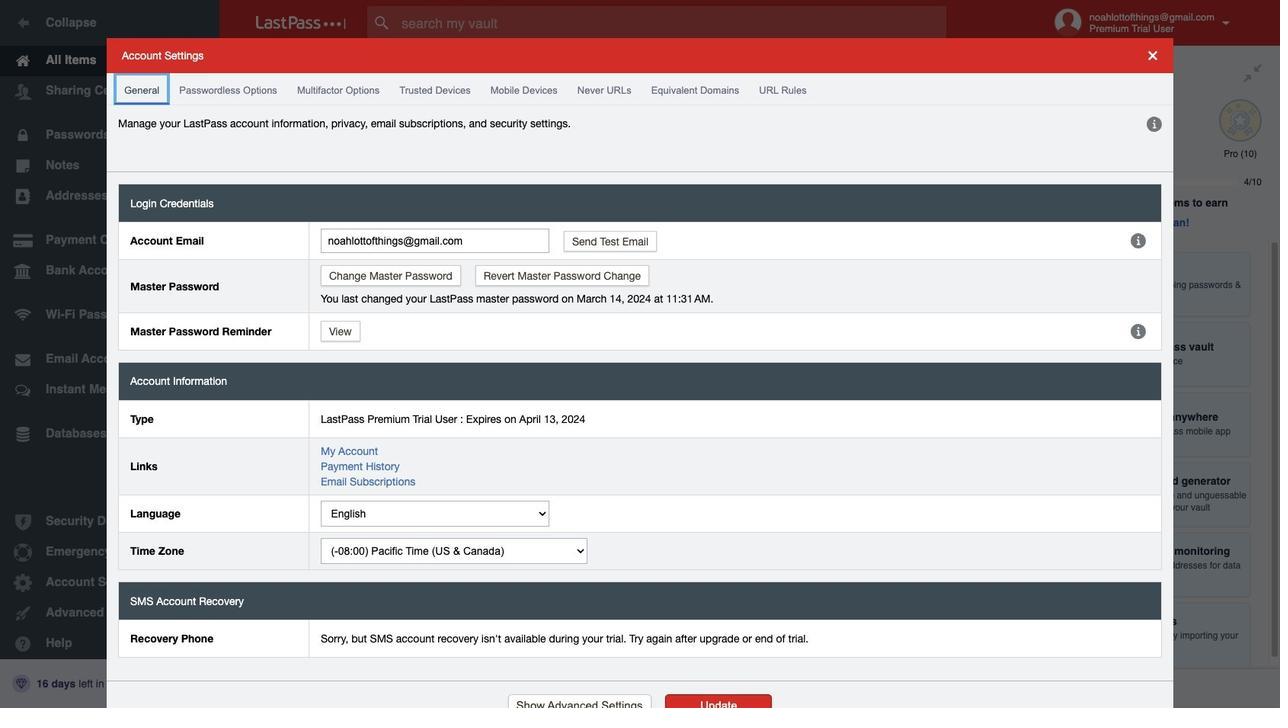 Task type: locate. For each thing, give the bounding box(es) containing it.
new item navigation
[[935, 646, 992, 708]]

lastpass image
[[256, 16, 346, 30]]

main navigation navigation
[[0, 0, 220, 708]]



Task type: vqa. For each thing, say whether or not it's contained in the screenshot.
New item element
no



Task type: describe. For each thing, give the bounding box(es) containing it.
Search search field
[[367, 6, 976, 40]]

vault options navigation
[[220, 46, 1008, 91]]

search my vault text field
[[367, 6, 976, 40]]



